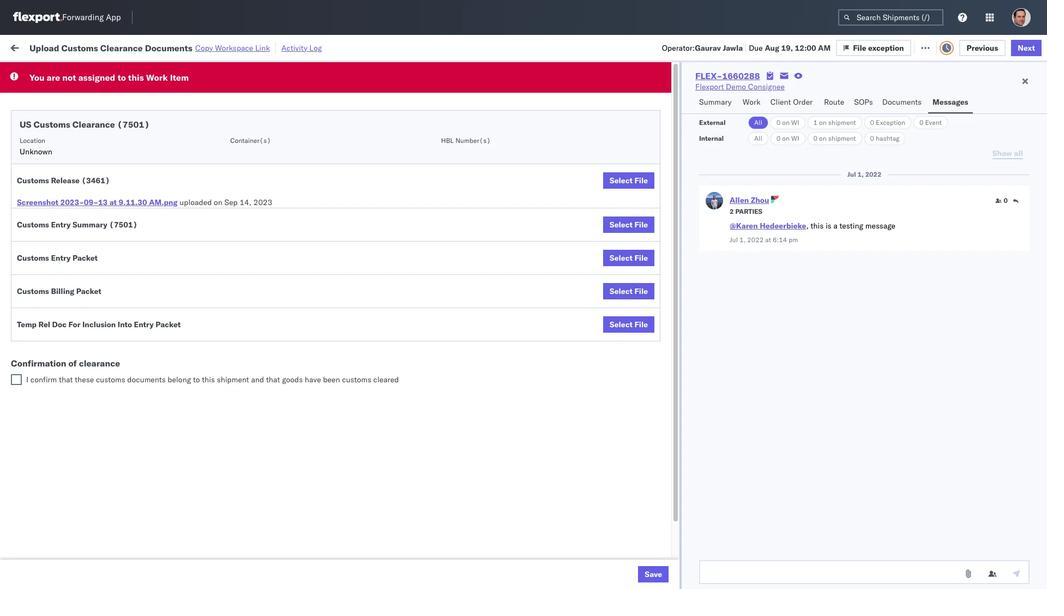 Task type: describe. For each thing, give the bounding box(es) containing it.
2 vertical spatial jawla
[[956, 181, 974, 191]]

upload customs clearance documents
[[25, 229, 161, 239]]

1 flex-2130384 from the top
[[635, 470, 692, 479]]

confirm for confirm pickup from los angeles, ca
[[25, 301, 53, 311]]

3 hlxu8034992 from the top
[[826, 181, 879, 191]]

4 flex-1846748 from the top
[[635, 181, 692, 191]]

save
[[645, 570, 663, 580]]

3 schedule pickup from los angeles, ca button from the top
[[25, 204, 159, 216]]

summary inside 'button'
[[700, 97, 732, 107]]

doc
[[52, 320, 67, 330]]

1 11:59 pm pdt, nov 4, 2022 from the top
[[185, 109, 285, 119]]

2 hlxu8034992 from the top
[[826, 133, 879, 143]]

2023-
[[60, 198, 84, 207]]

1 schedule delivery appointment link from the top
[[25, 108, 134, 119]]

wi for 1
[[792, 118, 800, 127]]

3 appointment from the top
[[89, 277, 134, 287]]

3 flex-1889466 from the top
[[635, 302, 692, 311]]

ceau7522281, hlxu6269489, hlxu8034992 for schedule delivery appointment
[[710, 109, 879, 119]]

pickup for 2nd schedule pickup from los angeles, ca button from the bottom
[[59, 253, 83, 263]]

ocean fcl for second schedule pickup from los angeles, ca link from the top of the page
[[352, 157, 390, 167]]

4, for first schedule delivery appointment link from the top
[[257, 109, 264, 119]]

2 schedule pickup from los angeles, ca link from the top
[[25, 156, 159, 167]]

in
[[163, 67, 169, 76]]

2 appointment from the top
[[89, 181, 134, 191]]

1 flex-1889466 from the top
[[635, 254, 692, 263]]

my work
[[11, 40, 59, 55]]

0 horizontal spatial at
[[110, 198, 117, 207]]

action
[[1010, 42, 1034, 52]]

hlxu6269489, for upload customs clearance documents
[[768, 229, 824, 239]]

select file for customs release (3461)
[[610, 176, 648, 186]]

item
[[170, 72, 189, 83]]

batch action button
[[969, 39, 1041, 55]]

2 11:59 pm pdt, nov 4, 2022 from the top
[[185, 133, 285, 143]]

status
[[60, 67, 79, 76]]

ceau7522281, for upload customs clearance documents
[[710, 229, 766, 239]]

jul 1, 2022
[[848, 170, 882, 178]]

pm for first schedule delivery appointment link from the top
[[208, 109, 220, 119]]

select file for temp rel doc for inclusion into entry packet
[[610, 320, 648, 330]]

clearance for upload customs clearance documents
[[85, 229, 120, 239]]

jan
[[236, 374, 248, 383]]

work inside import work button
[[119, 42, 138, 52]]

3 schedule pickup from los angeles, ca link from the top
[[25, 204, 159, 215]]

lagerfeld
[[612, 566, 644, 576]]

4 11:59 pm pdt, nov 4, 2022 from the top
[[185, 205, 285, 215]]

4, for second schedule pickup from los angeles, ca link from the top of the page
[[257, 157, 264, 167]]

(7501) for customs entry summary (7501)
[[109, 220, 138, 230]]

pickup for first schedule pickup from los angeles, ca button from the bottom
[[59, 349, 83, 359]]

los for 5th schedule pickup from los angeles, ca link from the bottom of the page
[[103, 133, 115, 143]]

2 2130384 from the top
[[659, 494, 692, 503]]

2 that from the left
[[266, 375, 280, 385]]

3 ceau7522281, from the top
[[710, 181, 766, 191]]

@karen
[[730, 221, 758, 231]]

ocean fcl for upload customs clearance documents link
[[352, 229, 390, 239]]

9.11.30
[[119, 198, 147, 207]]

6:14
[[773, 236, 788, 244]]

2 customs from the left
[[342, 375, 372, 385]]

2 vertical spatial entry
[[134, 320, 154, 330]]

resize handle column header for workitem
[[165, 85, 178, 589]]

confirm delivery link
[[25, 324, 83, 335]]

fcl for fourth schedule delivery appointment link from the top of the page
[[377, 374, 390, 383]]

ca for fourth schedule pickup from los angeles, ca button from the bottom
[[149, 157, 159, 167]]

1 that from the left
[[59, 375, 73, 385]]

select for customs billing packet
[[610, 287, 633, 296]]

4, for third schedule pickup from los angeles, ca link from the bottom
[[257, 205, 264, 215]]

,
[[807, 221, 809, 231]]

1 test123456 from the top
[[785, 109, 831, 119]]

3 ceau7522281, hlxu6269489, hlxu8034992 from the top
[[710, 181, 879, 191]]

from for second schedule pickup from los angeles, ca link from the top of the page
[[85, 157, 101, 167]]

los for second schedule pickup from los angeles, ca link from the bottom
[[103, 253, 115, 263]]

3 flex-2130384 from the top
[[635, 566, 692, 576]]

4 schedule pickup from los angeles, ca link from the top
[[25, 252, 159, 263]]

documents for upload customs clearance documents copy workspace link
[[145, 42, 193, 53]]

customs entry summary (7501)
[[17, 220, 138, 230]]

confirmation of clearance
[[11, 358, 120, 369]]

container
[[710, 85, 739, 93]]

work button
[[739, 92, 767, 114]]

hlxu6269489, for schedule pickup from los angeles, ca
[[768, 205, 824, 215]]

2 schedule delivery appointment link from the top
[[25, 180, 134, 191]]

aug
[[765, 43, 780, 53]]

delivery for fourth schedule delivery appointment button from the top of the page
[[59, 373, 87, 383]]

@karen hedeerbieke button
[[730, 221, 807, 231]]

0 vertical spatial 1,
[[858, 170, 864, 178]]

screenshot
[[17, 198, 58, 207]]

1662119
[[659, 422, 692, 431]]

id
[[631, 89, 638, 97]]

are
[[47, 72, 60, 83]]

2 11:59 from the top
[[185, 133, 206, 143]]

lhuu7894563, uetu5238478
[[710, 253, 821, 263]]

3 11:59 from the top
[[185, 157, 206, 167]]

confirm delivery
[[25, 325, 83, 335]]

ca for 2nd schedule pickup from los angeles, ca button from the bottom
[[149, 253, 159, 263]]

from for 5th schedule pickup from los angeles, ca link from the top of the page
[[85, 349, 101, 359]]

numbers for container numbers
[[710, 93, 737, 102]]

1 2130387 from the top
[[659, 374, 692, 383]]

not
[[62, 72, 76, 83]]

i confirm that these customs documents belong to this shipment and that goods have been customs cleared
[[26, 375, 399, 385]]

name
[[447, 89, 464, 97]]

risk
[[226, 42, 239, 52]]

pm left container(s)
[[208, 133, 220, 143]]

0 vertical spatial 2023
[[254, 198, 273, 207]]

clearance
[[79, 358, 120, 369]]

messages button
[[929, 92, 974, 114]]

2 flex-1889466 from the top
[[635, 278, 692, 287]]

clearance for upload customs clearance documents copy workspace link
[[100, 42, 143, 53]]

parties
[[736, 207, 763, 216]]

2 ceau7522281, hlxu6269489, hlxu8034992 from the top
[[710, 133, 879, 143]]

log
[[310, 43, 322, 53]]

schedule for first schedule delivery appointment link from the top
[[25, 109, 57, 119]]

2 vertical spatial packet
[[156, 320, 181, 330]]

4:00 pm pst, dec 23, 2022
[[185, 302, 285, 311]]

11 resize handle column header from the left
[[1020, 85, 1033, 589]]

flexport demo consignee link
[[696, 81, 785, 92]]

forwarding app link
[[13, 12, 121, 23]]

6 flex-1846748 from the top
[[635, 229, 692, 239]]

hashtag
[[877, 134, 900, 142]]

inclusion
[[82, 320, 116, 330]]

09-
[[84, 198, 98, 207]]

file for customs billing packet
[[635, 287, 648, 296]]

4 schedule delivery appointment from the top
[[25, 373, 134, 383]]

4 1846748 from the top
[[659, 181, 692, 191]]

ocean fcl for third schedule pickup from los angeles, ca link from the bottom
[[352, 205, 390, 215]]

schedule for 5th schedule pickup from los angeles, ca link from the top of the page
[[25, 349, 57, 359]]

778
[[201, 42, 215, 52]]

1 schedule delivery appointment from the top
[[25, 109, 134, 119]]

0 horizontal spatial this
[[128, 72, 144, 83]]

forwarding
[[62, 12, 104, 23]]

schedule for 5th schedule pickup from los angeles, ca link from the bottom of the page
[[25, 133, 57, 143]]

19,
[[782, 43, 794, 53]]

3 hlxu6269489, from the top
[[768, 181, 824, 191]]

ocean fcl for confirm pickup from los angeles, ca link
[[352, 302, 390, 311]]

2 ceau7522281, from the top
[[710, 133, 766, 143]]

187 on track
[[251, 42, 296, 52]]

lhuu7894563,
[[710, 253, 766, 263]]

schedule pickup from los angeles, ca for second schedule pickup from los angeles, ca link from the top of the page
[[25, 157, 159, 167]]

4 schedule pickup from los angeles, ca button from the top
[[25, 252, 159, 264]]

hbl
[[441, 136, 454, 145]]

1 customs from the left
[[96, 375, 125, 385]]

2 flex-2130387 from the top
[[635, 398, 692, 407]]

1 11:59 from the top
[[185, 109, 206, 119]]

12:00
[[795, 43, 817, 53]]

entry for packet
[[51, 253, 71, 263]]

operator: gaurav jawla
[[662, 43, 743, 53]]

8:30 pm pst, jan 23, 2023
[[185, 374, 283, 383]]

2 schedule delivery appointment from the top
[[25, 181, 134, 191]]

schedule for third schedule delivery appointment link
[[25, 277, 57, 287]]

resize handle column header for container numbers
[[766, 85, 779, 589]]

2 flex-1846748 from the top
[[635, 133, 692, 143]]

hedeerbieke
[[760, 221, 807, 231]]

zimu3048342
[[785, 566, 837, 576]]

into
[[118, 320, 132, 330]]

mbl/mawb numbers button
[[779, 87, 913, 98]]

ca for third schedule pickup from los angeles, ca button from the top of the page
[[149, 205, 159, 215]]

client for client name
[[427, 89, 445, 97]]

4 2130387 from the top
[[659, 518, 692, 527]]

1 horizontal spatial jul
[[848, 170, 857, 178]]

4 schedule delivery appointment link from the top
[[25, 372, 134, 383]]

3 flex-2130387 from the top
[[635, 446, 692, 455]]

is
[[826, 221, 832, 231]]

status : ready for work, blocked, in progress
[[60, 67, 198, 76]]

pm for upload customs clearance documents link
[[208, 229, 220, 239]]

1 schedule delivery appointment button from the top
[[25, 108, 134, 120]]

from for "schedule pickup from rotterdam, netherlands" 'link'
[[85, 392, 101, 401]]

4 flex-2130387 from the top
[[635, 518, 692, 527]]

due aug 19, 12:00 am
[[749, 43, 831, 53]]

schedule for second schedule delivery appointment link from the top of the page
[[25, 181, 57, 191]]

select for customs entry packet
[[610, 253, 633, 263]]

1 1889466 from the top
[[659, 254, 692, 263]]

work inside work button
[[743, 97, 761, 107]]

1 gaurav jawla from the top
[[929, 109, 974, 119]]

confirm pickup from los angeles, ca button
[[25, 300, 155, 312]]

1 2130384 from the top
[[659, 470, 692, 479]]

flex-1660288 link
[[696, 70, 761, 81]]

schedule for fourth schedule delivery appointment link from the top of the page
[[25, 373, 57, 383]]

1 vertical spatial to
[[193, 375, 200, 385]]

select file for customs entry packet
[[610, 253, 648, 263]]

angeles, for confirm pickup from los angeles, ca link
[[113, 301, 143, 311]]

pickup for third schedule pickup from los angeles, ca button from the top of the page
[[59, 205, 83, 215]]

sep
[[225, 198, 238, 207]]

messages
[[933, 97, 969, 107]]

3 11:59 pm pdt, nov 4, 2022 from the top
[[185, 157, 285, 167]]

customs up the status
[[61, 42, 98, 53]]

schedule pickup from los angeles, ca for 5th schedule pickup from los angeles, ca link from the top of the page
[[25, 349, 159, 359]]

2 flex-2130384 from the top
[[635, 494, 692, 503]]

pdt, for first schedule delivery appointment link from the top
[[222, 109, 239, 119]]

integration
[[502, 566, 540, 576]]

4 appointment from the top
[[89, 373, 134, 383]]

upload for upload customs clearance documents
[[25, 229, 50, 239]]

3 schedule delivery appointment link from the top
[[25, 276, 134, 287]]

all button for internal
[[749, 132, 769, 145]]

ocean fcl for fourth schedule delivery appointment link from the top of the page
[[352, 374, 390, 383]]

delivery for third schedule delivery appointment button from the bottom of the page
[[59, 181, 87, 191]]

select for customs release (3461)
[[610, 176, 633, 186]]

hbl number(s)
[[441, 136, 491, 145]]

0 vertical spatial at
[[217, 42, 224, 52]]

deadline button
[[180, 87, 296, 98]]

0 vertical spatial jawla
[[723, 43, 743, 53]]

at inside @karen hedeerbieke , this is a testing message jul 1, 2022 at 6:14 pm
[[766, 236, 772, 244]]

file for customs release (3461)
[[635, 176, 648, 186]]

2 1889466 from the top
[[659, 278, 692, 287]]

file for customs entry packet
[[635, 253, 648, 263]]

4 schedule delivery appointment button from the top
[[25, 372, 134, 384]]

5 2130387 from the top
[[659, 542, 692, 551]]

select file button for temp rel doc for inclusion into entry packet
[[604, 317, 655, 333]]

import work button
[[88, 35, 143, 59]]

route
[[825, 97, 845, 107]]

3 flex-1846748 from the top
[[635, 157, 692, 167]]

due
[[749, 43, 763, 53]]

wi for 0
[[792, 134, 800, 142]]

0 button
[[996, 196, 1009, 205]]

0 vertical spatial gaurav
[[695, 43, 722, 53]]

this inside @karen hedeerbieke , this is a testing message jul 1, 2022 at 6:14 pm
[[811, 221, 824, 231]]

1 vertical spatial work
[[146, 72, 168, 83]]

customs up the screenshot
[[17, 176, 49, 186]]

workitem
[[12, 89, 41, 97]]

resize handle column header for client name
[[484, 85, 497, 589]]

clearance for us customs clearance (7501)
[[73, 119, 115, 130]]

10 resize handle column header from the left
[[985, 85, 998, 589]]

4 1889466 from the top
[[659, 326, 692, 335]]

packet for customs entry packet
[[73, 253, 98, 263]]

1846748 for upload customs clearance documents link
[[659, 229, 692, 239]]

pickup for the schedule pickup from rotterdam, netherlands button
[[59, 392, 83, 401]]

14,
[[240, 198, 252, 207]]

3 2130384 from the top
[[659, 566, 692, 576]]

5 flex-1846748 from the top
[[635, 205, 692, 215]]

file for customs entry summary (7501)
[[635, 220, 648, 230]]

1893174
[[659, 350, 692, 359]]

4 flex-1889466 from the top
[[635, 326, 692, 335]]

fcl for confirm pickup from los angeles, ca link
[[377, 302, 390, 311]]

0 on shipment
[[814, 134, 857, 142]]

flexport. image
[[13, 12, 62, 23]]

los for confirm pickup from los angeles, ca link
[[98, 301, 111, 311]]

temp
[[17, 320, 37, 330]]

flex id button
[[612, 87, 693, 98]]

1 schedule pickup from los angeles, ca button from the top
[[25, 132, 159, 144]]

2 schedule delivery appointment button from the top
[[25, 180, 134, 192]]

11:00
[[185, 229, 206, 239]]

2 gaurav jawla from the top
[[929, 181, 974, 191]]



Task type: vqa. For each thing, say whether or not it's contained in the screenshot.
the topmost Zhen
no



Task type: locate. For each thing, give the bounding box(es) containing it.
1 vertical spatial gaurav jawla
[[929, 181, 974, 191]]

1 horizontal spatial summary
[[700, 97, 732, 107]]

gaurav
[[695, 43, 722, 53], [929, 109, 954, 119], [929, 181, 954, 191]]

@karen hedeerbieke , this is a testing message jul 1, 2022 at 6:14 pm
[[730, 221, 896, 244]]

angeles, for third schedule pickup from los angeles, ca link from the bottom
[[117, 205, 147, 215]]

all button for external
[[749, 116, 769, 129]]

nov for third schedule pickup from los angeles, ca link from the bottom
[[241, 205, 255, 215]]

1 confirm from the top
[[25, 301, 53, 311]]

ocean fcl for first schedule delivery appointment link from the top
[[352, 109, 390, 119]]

1 vertical spatial clearance
[[73, 119, 115, 130]]

(7501) for us customs clearance (7501)
[[117, 119, 150, 130]]

0 vertical spatial upload
[[29, 42, 59, 53]]

1 fcl from the top
[[377, 109, 390, 119]]

1 ceau7522281, from the top
[[710, 109, 766, 119]]

flex-2130387 up save
[[635, 518, 692, 527]]

flexport demo consignee
[[696, 82, 785, 92]]

filtered
[[11, 67, 37, 77]]

pm for confirm pickup from los angeles, ca link
[[203, 302, 215, 311]]

schedule delivery appointment up 2023-
[[25, 181, 134, 191]]

3 resize handle column header from the left
[[334, 85, 347, 589]]

schedule pickup from los angeles, ca link down upload customs clearance documents button
[[25, 252, 159, 263]]

select for customs entry summary (7501)
[[610, 220, 633, 230]]

los for 5th schedule pickup from los angeles, ca link from the top of the page
[[103, 349, 115, 359]]

customs down the screenshot
[[17, 220, 49, 230]]

2 1846748 from the top
[[659, 133, 692, 143]]

this right for
[[128, 72, 144, 83]]

schedule pickup from rotterdam, netherlands link
[[25, 391, 164, 413]]

1 vertical spatial this
[[811, 221, 824, 231]]

karl
[[596, 566, 610, 576]]

sops
[[855, 97, 874, 107]]

23, right dec at the left
[[252, 302, 264, 311]]

1846748 for first schedule delivery appointment link from the top
[[659, 109, 692, 119]]

angeles, down upload customs clearance documents button
[[117, 253, 147, 263]]

0 vertical spatial 0 on wi
[[777, 118, 800, 127]]

from down us customs clearance (7501)
[[85, 133, 101, 143]]

clearance down workitem button on the top left of page
[[73, 119, 115, 130]]

los right the 09-
[[103, 205, 115, 215]]

resize handle column header for flex id
[[691, 85, 704, 589]]

0 horizontal spatial customs
[[96, 375, 125, 385]]

0 exception
[[871, 118, 906, 127]]

1 vertical spatial gaurav
[[929, 109, 954, 119]]

snoozed
[[228, 67, 254, 76]]

2 select from the top
[[610, 220, 633, 230]]

2 schedule pickup from los angeles, ca button from the top
[[25, 156, 159, 168]]

5 resize handle column header from the left
[[484, 85, 497, 589]]

5 schedule pickup from los angeles, ca button from the top
[[25, 348, 159, 360]]

0 event
[[920, 118, 943, 127]]

3 select file from the top
[[610, 253, 648, 263]]

pickup down billing
[[55, 301, 79, 311]]

shipment left and
[[217, 375, 249, 385]]

1 vertical spatial upload
[[25, 229, 50, 239]]

customs
[[96, 375, 125, 385], [342, 375, 372, 385]]

entry for summary
[[51, 220, 71, 230]]

1 vertical spatial all
[[755, 134, 763, 142]]

all
[[755, 118, 763, 127], [755, 134, 763, 142]]

2 vertical spatial at
[[766, 236, 772, 244]]

pst, for dec
[[217, 302, 234, 311]]

los for second schedule pickup from los angeles, ca link from the top of the page
[[103, 157, 115, 167]]

schedule down unknown
[[25, 157, 57, 167]]

schedule up us
[[25, 109, 57, 119]]

flex-2130384
[[635, 470, 692, 479], [635, 494, 692, 503], [635, 566, 692, 576]]

pst, for jan
[[217, 374, 234, 383]]

numbers
[[824, 89, 852, 97], [710, 93, 737, 102]]

flexport
[[696, 82, 724, 92]]

upload customs clearance documents copy workspace link
[[29, 42, 270, 53]]

7 schedule from the top
[[25, 277, 57, 287]]

0 horizontal spatial to
[[118, 72, 126, 83]]

1 vertical spatial 1,
[[740, 236, 746, 244]]

5 schedule pickup from los angeles, ca from the top
[[25, 349, 159, 359]]

entry right into
[[134, 320, 154, 330]]

schedule inside schedule pickup from rotterdam, netherlands
[[25, 392, 57, 401]]

resize handle column header
[[165, 85, 178, 589], [293, 85, 306, 589], [334, 85, 347, 589], [409, 85, 422, 589], [484, 85, 497, 589], [599, 85, 612, 589], [691, 85, 704, 589], [766, 85, 779, 589], [910, 85, 924, 589], [985, 85, 998, 589], [1020, 85, 1033, 589]]

have
[[305, 375, 321, 385]]

2 select file button from the top
[[604, 217, 655, 233]]

ca for 5th schedule pickup from los angeles, ca button from the bottom
[[149, 133, 159, 143]]

packet up confirm pickup from los angeles, ca
[[76, 287, 101, 296]]

packet down upload customs clearance documents button
[[73, 253, 98, 263]]

clearance inside button
[[85, 229, 120, 239]]

route button
[[820, 92, 850, 114]]

sops button
[[850, 92, 879, 114]]

am
[[819, 43, 831, 53]]

1 select file button from the top
[[604, 172, 655, 189]]

select for temp rel doc for inclusion into entry packet
[[610, 320, 633, 330]]

work left item
[[146, 72, 168, 83]]

los down us customs clearance (7501)
[[103, 133, 115, 143]]

0 vertical spatial gaurav jawla
[[929, 109, 974, 119]]

0 vertical spatial shipment
[[829, 118, 857, 127]]

1, up testing
[[858, 170, 864, 178]]

numbers inside container numbers
[[710, 93, 737, 102]]

pdt, for second schedule pickup from los angeles, ca link from the top of the page
[[222, 157, 239, 167]]

screenshot 2023-09-13 at 9.11.30 am.png link
[[17, 197, 178, 208]]

delivery inside "link"
[[55, 325, 83, 335]]

file exception button
[[844, 39, 919, 55], [844, 39, 919, 55], [837, 40, 912, 56], [837, 40, 912, 56]]

angeles, up into
[[113, 301, 143, 311]]

clearance up work,
[[100, 42, 143, 53]]

23, for 2023
[[250, 374, 262, 383]]

0 vertical spatial packet
[[73, 253, 98, 263]]

5 hlxu6269489, from the top
[[768, 229, 824, 239]]

pickup down these
[[59, 392, 83, 401]]

all button
[[749, 116, 769, 129], [749, 132, 769, 145]]

pm for fourth schedule delivery appointment link from the top of the page
[[203, 374, 215, 383]]

schedule down confirmation
[[25, 373, 57, 383]]

2 pdt, from the top
[[222, 133, 239, 143]]

5 flex-2130387 from the top
[[635, 542, 692, 551]]

schedule down "customs entry packet"
[[25, 277, 57, 287]]

schedule pickup from los angeles, ca link up these
[[25, 348, 159, 359]]

forwarding app
[[62, 12, 121, 23]]

client left order
[[771, 97, 792, 107]]

consignee inside button
[[502, 89, 534, 97]]

angeles, for second schedule pickup from los angeles, ca link from the bottom
[[117, 253, 147, 263]]

6 resize handle column header from the left
[[599, 85, 612, 589]]

pdt, for third schedule pickup from los angeles, ca link from the bottom
[[222, 205, 239, 215]]

hlxu8034992 for upload customs clearance documents
[[826, 229, 879, 239]]

documents inside button
[[122, 229, 161, 239]]

ca for confirm pickup from los angeles, ca button
[[145, 301, 155, 311]]

23, for 2022
[[252, 302, 264, 311]]

pickup inside confirm pickup from los angeles, ca link
[[55, 301, 79, 311]]

4 pdt, from the top
[[222, 205, 239, 215]]

upload up "customs entry packet"
[[25, 229, 50, 239]]

test
[[475, 109, 490, 119], [550, 109, 565, 119], [475, 133, 490, 143], [475, 157, 490, 167], [550, 157, 565, 167], [475, 205, 490, 215], [550, 205, 565, 215], [475, 229, 490, 239], [550, 229, 565, 239], [475, 302, 490, 311], [550, 302, 565, 311], [542, 566, 556, 576]]

los inside button
[[98, 301, 111, 311]]

ceau7522281, hlxu6269489, hlxu8034992 for schedule pickup from los angeles, ca
[[710, 205, 879, 215]]

23, right jan
[[250, 374, 262, 383]]

resize handle column header for consignee
[[599, 85, 612, 589]]

belong
[[168, 375, 191, 385]]

mbl/mawb
[[785, 89, 823, 97]]

1 vertical spatial shipment
[[829, 134, 857, 142]]

5 ceau7522281, from the top
[[710, 229, 766, 239]]

5 ceau7522281, hlxu6269489, hlxu8034992 from the top
[[710, 229, 879, 239]]

2 horizontal spatial this
[[811, 221, 824, 231]]

2 schedule from the top
[[25, 133, 57, 143]]

fcl for third schedule pickup from los angeles, ca link from the bottom
[[377, 205, 390, 215]]

2 vertical spatial documents
[[122, 229, 161, 239]]

packet right into
[[156, 320, 181, 330]]

4 schedule from the top
[[25, 181, 57, 191]]

3 test123456 from the top
[[785, 181, 831, 191]]

at left risk
[[217, 42, 224, 52]]

0 horizontal spatial :
[[79, 67, 81, 76]]

unknown
[[20, 147, 52, 157]]

activity log
[[282, 43, 322, 53]]

from for confirm pickup from los angeles, ca link
[[80, 301, 96, 311]]

pm for second schedule pickup from los angeles, ca link from the top of the page
[[208, 157, 220, 167]]

nov for upload customs clearance documents link
[[241, 229, 255, 239]]

flex-2130387 button
[[618, 371, 694, 386], [618, 371, 694, 386], [618, 395, 694, 410], [618, 395, 694, 410], [618, 443, 694, 458], [618, 443, 694, 458], [618, 515, 694, 530], [618, 515, 694, 530], [618, 539, 694, 554], [618, 539, 694, 554]]

pickup inside schedule pickup from rotterdam, netherlands
[[59, 392, 83, 401]]

1 vertical spatial wi
[[792, 134, 800, 142]]

1 ocean fcl from the top
[[352, 109, 390, 119]]

customs up location
[[34, 119, 70, 130]]

packet
[[73, 253, 98, 263], [76, 287, 101, 296], [156, 320, 181, 330]]

angeles,
[[117, 133, 147, 143], [117, 157, 147, 167], [117, 205, 147, 215], [117, 253, 147, 263], [113, 301, 143, 311], [117, 349, 147, 359]]

external
[[700, 118, 726, 127]]

delivery for second schedule delivery appointment button from the bottom
[[59, 277, 87, 287]]

schedule for second schedule pickup from los angeles, ca link from the bottom
[[25, 253, 57, 263]]

flex-1889466 button
[[618, 251, 694, 266], [618, 251, 694, 266], [618, 275, 694, 290], [618, 275, 694, 290], [618, 299, 694, 314], [618, 299, 694, 314], [618, 323, 694, 338], [618, 323, 694, 338]]

client inside 'button'
[[771, 97, 792, 107]]

to right for
[[118, 72, 126, 83]]

1 0 on wi from the top
[[777, 118, 800, 127]]

pm right 8:30
[[203, 374, 215, 383]]

billing
[[51, 287, 74, 296]]

this right ,
[[811, 221, 824, 231]]

flex id
[[618, 89, 638, 97]]

appointment up confirm pickup from los angeles, ca
[[89, 277, 134, 287]]

flex-1893174 button
[[618, 347, 694, 362], [618, 347, 694, 362]]

that down confirmation of clearance
[[59, 375, 73, 385]]

0
[[777, 118, 781, 127], [871, 118, 875, 127], [920, 118, 924, 127], [777, 134, 781, 142], [814, 134, 818, 142], [871, 134, 875, 142], [1005, 196, 1009, 205]]

documents up exception
[[883, 97, 922, 107]]

1 vertical spatial 0 on wi
[[777, 134, 800, 142]]

pickup
[[59, 133, 83, 143], [59, 157, 83, 167], [59, 205, 83, 215], [59, 253, 83, 263], [55, 301, 79, 311], [59, 349, 83, 359], [59, 392, 83, 401]]

None text field
[[700, 560, 1030, 585]]

work down 'flexport demo consignee'
[[743, 97, 761, 107]]

5 select file button from the top
[[604, 317, 655, 333]]

schedule pickup from los angeles, ca down upload customs clearance documents button
[[25, 253, 159, 263]]

9 resize handle column header from the left
[[910, 85, 924, 589]]

2 2130387 from the top
[[659, 398, 692, 407]]

2023 right jan
[[264, 374, 283, 383]]

schedule delivery appointment up us customs clearance (7501)
[[25, 109, 134, 119]]

upload
[[29, 42, 59, 53], [25, 229, 50, 239]]

0 vertical spatial jul
[[848, 170, 857, 178]]

1 vertical spatial jawla
[[956, 109, 974, 119]]

customs up customs billing packet
[[17, 253, 49, 263]]

1, down @karen
[[740, 236, 746, 244]]

1 vertical spatial all button
[[749, 132, 769, 145]]

to right belong
[[193, 375, 200, 385]]

1 schedule pickup from los angeles, ca link from the top
[[25, 132, 159, 143]]

pst, left jan
[[217, 374, 234, 383]]

abcdefg78456546
[[785, 254, 858, 263]]

appointment up us customs clearance (7501)
[[89, 109, 134, 119]]

1846748 for second schedule pickup from los angeles, ca link from the top of the page
[[659, 157, 692, 167]]

2 vertical spatial clearance
[[85, 229, 120, 239]]

schedule for "schedule pickup from rotterdam, netherlands" 'link'
[[25, 392, 57, 401]]

1 all button from the top
[[749, 116, 769, 129]]

4 ceau7522281, from the top
[[710, 205, 766, 215]]

hlxu8034992 for schedule pickup from los angeles, ca
[[826, 205, 879, 215]]

client left name
[[427, 89, 445, 97]]

los up (3461) on the left top
[[103, 157, 115, 167]]

resize handle column header for mbl/mawb numbers
[[910, 85, 924, 589]]

4, down deadline button
[[257, 133, 264, 143]]

next button
[[1012, 40, 1042, 56]]

batch action
[[986, 42, 1034, 52]]

for
[[105, 67, 114, 76]]

you
[[29, 72, 45, 83]]

1 horizontal spatial at
[[217, 42, 224, 52]]

ceau7522281,
[[710, 109, 766, 119], [710, 133, 766, 143], [710, 181, 766, 191], [710, 205, 766, 215], [710, 229, 766, 239]]

2 vertical spatial gaurav
[[929, 181, 954, 191]]

snooze
[[312, 89, 333, 97]]

2 vertical spatial flex-2130384
[[635, 566, 692, 576]]

1 vertical spatial pst,
[[217, 302, 234, 311]]

0 vertical spatial summary
[[700, 97, 732, 107]]

1 appointment from the top
[[89, 109, 134, 119]]

customs right been at the bottom left of page
[[342, 375, 372, 385]]

4, down container(s)
[[257, 157, 264, 167]]

cleared
[[374, 375, 399, 385]]

2 wi from the top
[[792, 134, 800, 142]]

3 select from the top
[[610, 253, 633, 263]]

flex-1662119
[[635, 422, 692, 431]]

0 horizontal spatial client
[[427, 89, 445, 97]]

Search Shipments (/) text field
[[839, 9, 944, 26]]

4 11:59 from the top
[[185, 205, 206, 215]]

flex-2130387 up save button
[[635, 542, 692, 551]]

2 vertical spatial 2130384
[[659, 566, 692, 576]]

1 horizontal spatial work
[[146, 72, 168, 83]]

from up (3461) on the left top
[[85, 157, 101, 167]]

from
[[85, 133, 101, 143], [85, 157, 101, 167], [85, 205, 101, 215], [85, 253, 101, 263], [80, 301, 96, 311], [85, 349, 101, 359], [85, 392, 101, 401]]

1 vertical spatial 2130384
[[659, 494, 692, 503]]

0 on wi for 0
[[777, 134, 800, 142]]

confirmation
[[11, 358, 66, 369]]

1 schedule from the top
[[25, 109, 57, 119]]

0 horizontal spatial that
[[59, 375, 73, 385]]

client inside client name button
[[427, 89, 445, 97]]

schedule delivery appointment up confirm pickup from los angeles, ca link
[[25, 277, 134, 287]]

upload inside button
[[25, 229, 50, 239]]

at right 13
[[110, 198, 117, 207]]

4 test123456 from the top
[[785, 229, 831, 239]]

0 on wi for 1
[[777, 118, 800, 127]]

2022 inside @karen hedeerbieke , this is a testing message jul 1, 2022 at 6:14 pm
[[748, 236, 764, 244]]

activity log button
[[282, 41, 322, 54]]

7 resize handle column header from the left
[[691, 85, 704, 589]]

1660288
[[723, 70, 761, 81]]

jul inside @karen hedeerbieke , this is a testing message jul 1, 2022 at 6:14 pm
[[730, 236, 738, 244]]

10 schedule from the top
[[25, 392, 57, 401]]

3 select file button from the top
[[604, 250, 655, 266]]

app
[[106, 12, 121, 23]]

zhou
[[751, 195, 770, 205]]

3 pdt, from the top
[[222, 157, 239, 167]]

1 all from the top
[[755, 118, 763, 127]]

3 2130387 from the top
[[659, 446, 692, 455]]

1 vertical spatial (7501)
[[109, 220, 138, 230]]

2 4, from the top
[[257, 133, 264, 143]]

5 schedule pickup from los angeles, ca link from the top
[[25, 348, 159, 359]]

1 horizontal spatial numbers
[[824, 89, 852, 97]]

hlxu6269489, for schedule delivery appointment
[[768, 109, 824, 119]]

schedule pickup from los angeles, ca up (3461) on the left top
[[25, 157, 159, 167]]

1 select file from the top
[[610, 176, 648, 186]]

2 test123456 from the top
[[785, 133, 831, 143]]

0 vertical spatial documents
[[145, 42, 193, 53]]

4, up container(s)
[[257, 109, 264, 119]]

pm for third schedule pickup from los angeles, ca link from the bottom
[[208, 205, 220, 215]]

4:00
[[185, 302, 202, 311]]

: for snoozed
[[254, 67, 256, 76]]

schedule delivery appointment button up confirm pickup from los angeles, ca link
[[25, 276, 134, 288]]

0 horizontal spatial consignee
[[502, 89, 534, 97]]

upload customs clearance documents button
[[25, 228, 161, 240]]

0 hashtag
[[871, 134, 900, 142]]

1 horizontal spatial customs
[[342, 375, 372, 385]]

1 vertical spatial 2023
[[264, 374, 283, 383]]

shipment for 1 on shipment
[[829, 118, 857, 127]]

workitem button
[[7, 87, 168, 98]]

from for 5th schedule pickup from los angeles, ca link from the bottom of the page
[[85, 133, 101, 143]]

no
[[258, 67, 267, 76]]

pickup for confirm pickup from los angeles, ca button
[[55, 301, 79, 311]]

nov for second schedule pickup from los angeles, ca link from the top of the page
[[241, 157, 255, 167]]

5 1846748 from the top
[[659, 205, 692, 215]]

1 vertical spatial documents
[[883, 97, 922, 107]]

0 horizontal spatial numbers
[[710, 93, 737, 102]]

summary down the 09-
[[73, 220, 107, 230]]

0 vertical spatial wi
[[792, 118, 800, 127]]

schedule pickup from los angeles, ca up these
[[25, 349, 159, 359]]

3 schedule delivery appointment from the top
[[25, 277, 134, 287]]

: for status
[[79, 67, 81, 76]]

2 select file from the top
[[610, 220, 648, 230]]

3 schedule delivery appointment button from the top
[[25, 276, 134, 288]]

4 select file from the top
[[610, 287, 648, 296]]

schedule
[[25, 109, 57, 119], [25, 133, 57, 143], [25, 157, 57, 167], [25, 181, 57, 191], [25, 205, 57, 215], [25, 253, 57, 263], [25, 277, 57, 287], [25, 349, 57, 359], [25, 373, 57, 383], [25, 392, 57, 401]]

0 vertical spatial all
[[755, 118, 763, 127]]

2 vertical spatial shipment
[[217, 375, 249, 385]]

angeles, up 9.11.30
[[117, 157, 147, 167]]

goods
[[282, 375, 303, 385]]

schedule pickup from los angeles, ca for 5th schedule pickup from los angeles, ca link from the bottom of the page
[[25, 133, 159, 143]]

this right 8:30
[[202, 375, 215, 385]]

release
[[51, 176, 80, 186]]

3 1889466 from the top
[[659, 302, 692, 311]]

customs entry packet
[[17, 253, 98, 263]]

from down upload customs clearance documents button
[[85, 253, 101, 263]]

flex-2130387 up the flex-1662119
[[635, 398, 692, 407]]

0 vertical spatial clearance
[[100, 42, 143, 53]]

0 inside button
[[1005, 196, 1009, 205]]

2 vertical spatial work
[[743, 97, 761, 107]]

0 vertical spatial all button
[[749, 116, 769, 129]]

2 fcl from the top
[[377, 157, 390, 167]]

4 select from the top
[[610, 287, 633, 296]]

fcl for second schedule pickup from los angeles, ca link from the top of the page
[[377, 157, 390, 167]]

los down upload customs clearance documents button
[[103, 253, 115, 263]]

client order
[[771, 97, 813, 107]]

pickup up release
[[59, 157, 83, 167]]

schedule pickup from los angeles, ca button up customs entry summary (7501)
[[25, 204, 159, 216]]

1 vertical spatial summary
[[73, 220, 107, 230]]

1 vertical spatial flex-2130384
[[635, 494, 692, 503]]

shipment for 0 on shipment
[[829, 134, 857, 142]]

Search Work text field
[[680, 39, 799, 55]]

2 horizontal spatial at
[[766, 236, 772, 244]]

4 schedule pickup from los angeles, ca from the top
[[25, 253, 159, 263]]

1 horizontal spatial client
[[771, 97, 792, 107]]

schedule pickup from los angeles, ca link up customs entry summary (7501)
[[25, 204, 159, 215]]

pickup for fourth schedule pickup from los angeles, ca button from the bottom
[[59, 157, 83, 167]]

schedule pickup from los angeles, ca down us customs clearance (7501)
[[25, 133, 159, 143]]

1 ceau7522281, hlxu6269489, hlxu8034992 from the top
[[710, 109, 879, 119]]

bosch ocean test
[[427, 109, 490, 119], [502, 109, 565, 119], [427, 133, 490, 143], [427, 157, 490, 167], [502, 157, 565, 167], [427, 205, 490, 215], [502, 205, 565, 215], [427, 229, 490, 239], [502, 229, 565, 239], [427, 302, 490, 311], [502, 302, 565, 311]]

schedule delivery appointment button up 2023-
[[25, 180, 134, 192]]

1 flex-2130387 from the top
[[635, 374, 692, 383]]

schedule up netherlands at bottom
[[25, 392, 57, 401]]

schedule delivery appointment link down workitem button on the top left of page
[[25, 108, 134, 119]]

1846748
[[659, 109, 692, 119], [659, 133, 692, 143], [659, 157, 692, 167], [659, 181, 692, 191], [659, 205, 692, 215], [659, 229, 692, 239]]

schedule delivery appointment button down workitem button on the top left of page
[[25, 108, 134, 120]]

numbers inside button
[[824, 89, 852, 97]]

location unknown
[[20, 136, 52, 157]]

4 ceau7522281, hlxu6269489, hlxu8034992 from the top
[[710, 205, 879, 215]]

(7501) down you are not assigned to this work item
[[117, 119, 150, 130]]

consignee button
[[497, 87, 601, 98]]

schedule pickup from los angeles, ca button down us customs clearance (7501)
[[25, 132, 159, 144]]

1 horizontal spatial to
[[193, 375, 200, 385]]

pm
[[789, 236, 799, 244]]

1 horizontal spatial consignee
[[749, 82, 785, 92]]

documents up in
[[145, 42, 193, 53]]

resize handle column header for deadline
[[293, 85, 306, 589]]

jul down @karen
[[730, 236, 738, 244]]

numbers for mbl/mawb numbers
[[824, 89, 852, 97]]

4 fcl from the top
[[377, 229, 390, 239]]

1 vertical spatial 23,
[[250, 374, 262, 383]]

all for internal
[[755, 134, 763, 142]]

1 flex-1846748 from the top
[[635, 109, 692, 119]]

resize handle column header for mode
[[409, 85, 422, 589]]

documents inside 'button'
[[883, 97, 922, 107]]

import
[[93, 42, 117, 52]]

confirm inside "link"
[[25, 325, 53, 335]]

0 vertical spatial confirm
[[25, 301, 53, 311]]

hlxu8034992 for schedule delivery appointment
[[826, 109, 879, 119]]

1,
[[858, 170, 864, 178], [740, 236, 746, 244]]

customs inside button
[[52, 229, 83, 239]]

angeles, down us customs clearance (7501)
[[117, 133, 147, 143]]

1 vertical spatial entry
[[51, 253, 71, 263]]

0 vertical spatial 23,
[[252, 302, 264, 311]]

0 horizontal spatial 1,
[[740, 236, 746, 244]]

select file for customs entry summary (7501)
[[610, 220, 648, 230]]

0 horizontal spatial jul
[[730, 236, 738, 244]]

0 horizontal spatial summary
[[73, 220, 107, 230]]

customs up "customs entry packet"
[[52, 229, 83, 239]]

1 vertical spatial jul
[[730, 236, 738, 244]]

allen zhou
[[730, 195, 770, 205]]

2 vertical spatial this
[[202, 375, 215, 385]]

2 all from the top
[[755, 134, 763, 142]]

from inside schedule pickup from rotterdam, netherlands
[[85, 392, 101, 401]]

2130387
[[659, 374, 692, 383], [659, 398, 692, 407], [659, 446, 692, 455], [659, 518, 692, 527], [659, 542, 692, 551]]

pst, left dec at the left
[[217, 302, 234, 311]]

pickup down the confirm delivery button
[[59, 349, 83, 359]]

None checkbox
[[11, 374, 22, 385]]

mbl/mawb numbers
[[785, 89, 852, 97]]

us
[[20, 119, 31, 130]]

select file button for customs entry summary (7501)
[[604, 217, 655, 233]]

los for third schedule pickup from los angeles, ca link from the bottom
[[103, 205, 115, 215]]

1 vertical spatial at
[[110, 198, 117, 207]]

0 vertical spatial flex-2130384
[[635, 470, 692, 479]]

event
[[926, 118, 943, 127]]

at left 6:14
[[766, 236, 772, 244]]

select file for customs billing packet
[[610, 287, 648, 296]]

blocked,
[[134, 67, 162, 76]]

0 vertical spatial pst,
[[222, 229, 239, 239]]

packet for customs billing packet
[[76, 287, 101, 296]]

schedule pickup from los angeles, ca for third schedule pickup from los angeles, ca link from the bottom
[[25, 205, 159, 215]]

ceau7522281, for schedule pickup from los angeles, ca
[[710, 205, 766, 215]]

pm right 4:00
[[203, 302, 215, 311]]

2 0 on wi from the top
[[777, 134, 800, 142]]

entry up customs billing packet
[[51, 253, 71, 263]]

fcl
[[377, 109, 390, 119], [377, 157, 390, 167], [377, 205, 390, 215], [377, 229, 390, 239], [377, 302, 390, 311], [377, 374, 390, 383]]

1 vertical spatial confirm
[[25, 325, 53, 335]]

2 hlxu6269489, from the top
[[768, 133, 824, 143]]

1 horizontal spatial that
[[266, 375, 280, 385]]

1 vertical spatial packet
[[76, 287, 101, 296]]

pm up uploaded
[[208, 157, 220, 167]]

2023 right the 14,
[[254, 198, 273, 207]]

5 ocean fcl from the top
[[352, 302, 390, 311]]

select file button for customs release (3461)
[[604, 172, 655, 189]]

customs left billing
[[17, 287, 49, 296]]

ocean fcl
[[352, 109, 390, 119], [352, 157, 390, 167], [352, 205, 390, 215], [352, 229, 390, 239], [352, 302, 390, 311], [352, 374, 390, 383]]

select file button for customs entry packet
[[604, 250, 655, 266]]

work right import
[[119, 42, 138, 52]]

numbers left "sops"
[[824, 89, 852, 97]]

schedule delivery appointment link up confirm pickup from los angeles, ca link
[[25, 276, 134, 287]]

0 vertical spatial (7501)
[[117, 119, 150, 130]]

0 horizontal spatial work
[[119, 42, 138, 52]]

pm right 11:00
[[208, 229, 220, 239]]

pm left sep
[[208, 205, 220, 215]]

schedule pickup from los angeles, ca up customs entry summary (7501)
[[25, 205, 159, 215]]

number(s)
[[456, 136, 491, 145]]

assigned
[[78, 72, 115, 83]]

0 vertical spatial this
[[128, 72, 144, 83]]

1 pdt, from the top
[[222, 109, 239, 119]]

0 vertical spatial work
[[119, 42, 138, 52]]

13
[[98, 198, 108, 207]]

1, inside @karen hedeerbieke , this is a testing message jul 1, 2022 at 6:14 pm
[[740, 236, 746, 244]]

pickup for 5th schedule pickup from los angeles, ca button from the bottom
[[59, 133, 83, 143]]

flex-2130387 down the flex-1662119
[[635, 446, 692, 455]]

1 horizontal spatial 1,
[[858, 170, 864, 178]]

los
[[103, 133, 115, 143], [103, 157, 115, 167], [103, 205, 115, 215], [103, 253, 115, 263], [98, 301, 111, 311], [103, 349, 115, 359]]

0 vertical spatial to
[[118, 72, 126, 83]]

0 vertical spatial 2130384
[[659, 470, 692, 479]]

0 vertical spatial entry
[[51, 220, 71, 230]]

select file button for customs billing packet
[[604, 283, 655, 300]]

link
[[255, 43, 270, 53]]

schedule left 2023-
[[25, 205, 57, 215]]

1 horizontal spatial this
[[202, 375, 215, 385]]

client name
[[427, 89, 464, 97]]

2 ocean fcl from the top
[[352, 157, 390, 167]]

2 vertical spatial pst,
[[217, 374, 234, 383]]

appointment down clearance
[[89, 373, 134, 383]]

schedule up unknown
[[25, 133, 57, 143]]

2 horizontal spatial work
[[743, 97, 761, 107]]

9 schedule from the top
[[25, 373, 57, 383]]

1 horizontal spatial :
[[254, 67, 256, 76]]

schedule pickup from los angeles, ca button
[[25, 132, 159, 144], [25, 156, 159, 168], [25, 204, 159, 216], [25, 252, 159, 264], [25, 348, 159, 360]]

summary down container
[[700, 97, 732, 107]]



